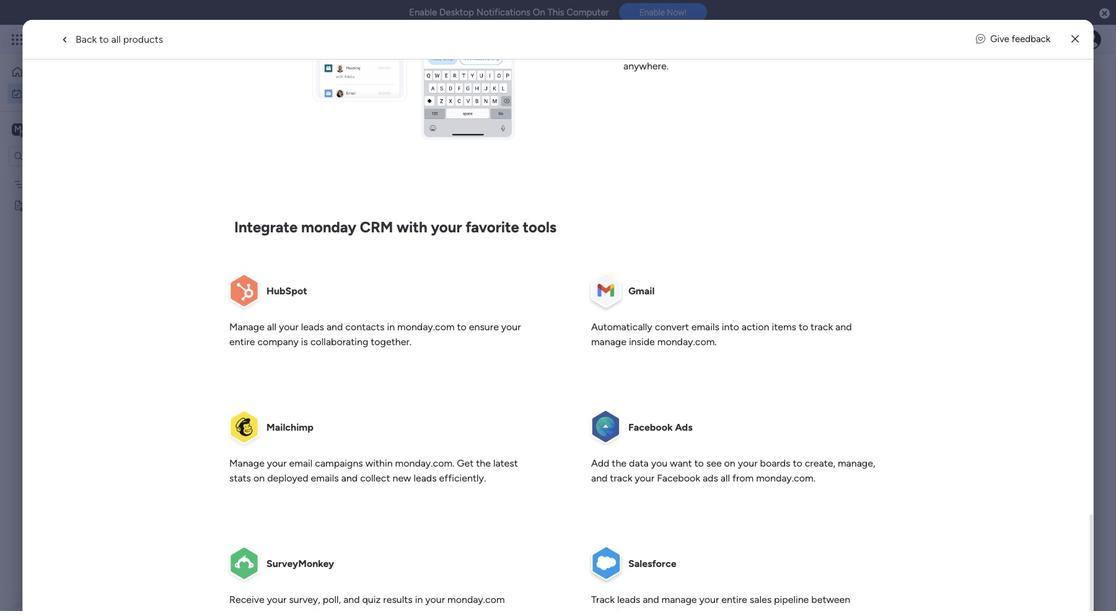 Task type: locate. For each thing, give the bounding box(es) containing it.
0 horizontal spatial entire
[[229, 336, 255, 348]]

in up together.
[[387, 322, 395, 333]]

1 horizontal spatial from
[[876, 45, 898, 57]]

0 horizontal spatial emails
[[311, 473, 339, 485]]

all left the "products"
[[111, 33, 121, 45]]

workspace image
[[12, 122, 24, 136]]

0 horizontal spatial on
[[253, 473, 265, 485]]

receive your survey, poll, and quiz results in your monday.com account to help facilitate lead management.
[[229, 594, 505, 611]]

now!
[[667, 8, 687, 18]]

monday.com. down boards at right
[[756, 473, 816, 485]]

deployed
[[267, 473, 308, 485]]

monday left 'crm'
[[301, 218, 356, 236]]

1 vertical spatial with
[[719, 609, 739, 611]]

to inside automatically convert emails into action items to track and manage inside monday.com.
[[799, 322, 808, 333]]

your up company
[[279, 322, 298, 333]]

leads up the is
[[301, 322, 324, 333]]

1 horizontal spatial leads
[[414, 473, 437, 485]]

1 vertical spatial entire
[[722, 594, 747, 606]]

monday.com
[[397, 322, 455, 333], [447, 594, 505, 606], [659, 609, 717, 611]]

manage
[[591, 336, 627, 348], [662, 594, 697, 606]]

1 horizontal spatial enable
[[640, 8, 665, 18]]

to left help
[[268, 609, 277, 611]]

data
[[629, 458, 649, 470]]

1 vertical spatial emails
[[311, 473, 339, 485]]

progress
[[835, 45, 874, 57]]

our
[[647, 30, 662, 42]]

emails left into
[[692, 322, 720, 333]]

kendall parks image
[[1082, 30, 1102, 50]]

0 vertical spatial emails
[[692, 322, 720, 333]]

your inside the track leads and manage your entire sales pipeline between salesforce and monday.com with ease.
[[699, 594, 719, 606]]

2 the from the left
[[612, 458, 627, 470]]

tools
[[523, 218, 557, 236]]

all up company
[[267, 322, 276, 333]]

list box
[[0, 171, 158, 383]]

back to all products
[[76, 33, 163, 45]]

give feedback link
[[977, 32, 1051, 46]]

to right items at the right bottom of the page
[[799, 322, 808, 333]]

marketing plan
[[29, 179, 86, 189]]

0 vertical spatial monday.com
[[397, 322, 455, 333]]

calls,
[[695, 45, 717, 57]]

back
[[76, 33, 97, 45]]

1 vertical spatial from
[[733, 473, 754, 485]]

feedback
[[1012, 34, 1051, 45]]

integrate
[[234, 218, 298, 236]]

facilitate
[[301, 609, 340, 611]]

emails inside automatically convert emails into action items to track and manage inside monday.com.
[[692, 322, 720, 333]]

entire up ease.
[[722, 594, 747, 606]]

1 vertical spatial all
[[267, 322, 276, 333]]

1 manage from the top
[[229, 322, 264, 333]]

gmail
[[628, 285, 655, 297]]

0 vertical spatial from
[[876, 45, 898, 57]]

0 horizontal spatial all
[[111, 33, 121, 45]]

lottie animation image
[[0, 486, 158, 611]]

1 the from the left
[[476, 458, 491, 470]]

in right results
[[415, 594, 423, 606]]

1 horizontal spatial all
[[267, 322, 276, 333]]

all
[[111, 33, 121, 45], [267, 322, 276, 333], [721, 473, 730, 485]]

2 horizontal spatial all
[[721, 473, 730, 485]]

marketing
[[29, 179, 68, 189]]

account
[[229, 609, 265, 611]]

work right the 'my'
[[41, 88, 60, 98]]

1 vertical spatial track
[[811, 322, 833, 333]]

0 vertical spatial salesforce
[[628, 558, 677, 570]]

from inside add the data you want to see on your boards to create, manage, and track your facebook ads all from monday.com.
[[733, 473, 754, 485]]

enable for enable desktop notifications on this computer
[[409, 7, 437, 18]]

the right add at the right bottom of the page
[[612, 458, 627, 470]]

track leads and manage your entire sales pipeline between salesforce and monday.com with ease.
[[591, 594, 851, 611]]

to inside manage all your leads and contacts in monday.com to ensure your entire company is collaborating together.
[[457, 322, 466, 333]]

leads right new
[[414, 473, 437, 485]]

0 vertical spatial in
[[387, 322, 395, 333]]

and inside manage all your leads and contacts in monday.com to ensure your entire company is collaborating together.
[[326, 322, 343, 333]]

within
[[365, 458, 393, 470]]

0 vertical spatial track
[[790, 45, 812, 57]]

2 horizontal spatial leads
[[617, 594, 640, 606]]

2 vertical spatial leads
[[617, 594, 640, 606]]

0 vertical spatial work
[[100, 32, 122, 47]]

monday up the home button
[[55, 32, 98, 47]]

1 vertical spatial work
[[41, 88, 60, 98]]

0 vertical spatial on
[[724, 458, 736, 470]]

on inside manage your email campaigns within monday.com. get the latest stats on deployed emails and collect new leads efficiently.
[[253, 473, 265, 485]]

1 horizontal spatial monday
[[301, 218, 356, 236]]

to inside receive your survey, poll, and quiz results in your monday.com account to help facilitate lead management.
[[268, 609, 277, 611]]

the
[[476, 458, 491, 470], [612, 458, 627, 470]]

emails
[[692, 322, 720, 333], [311, 473, 339, 485]]

1 horizontal spatial in
[[415, 594, 423, 606]]

with right 'crm'
[[397, 218, 427, 236]]

notifications
[[477, 7, 531, 18]]

with
[[623, 30, 645, 42]]

entire inside manage all your leads and contacts in monday.com to ensure your entire company is collaborating together.
[[229, 336, 255, 348]]

your left sales
[[699, 594, 719, 606]]

1 vertical spatial manage
[[662, 594, 697, 606]]

and inside with our mobile app's newly redesigned interface, it's easier than ever to log calls, take notes, and track deal progress from anywhere.
[[771, 45, 787, 57]]

track right items at the right bottom of the page
[[811, 322, 833, 333]]

0 vertical spatial manage
[[229, 322, 264, 333]]

facebook
[[628, 421, 673, 433], [657, 473, 700, 485]]

give
[[991, 34, 1010, 45]]

2 manage from the top
[[229, 458, 264, 470]]

plan
[[70, 179, 86, 189]]

manage inside manage all your leads and contacts in monday.com to ensure your entire company is collaborating together.
[[229, 322, 264, 333]]

work right back
[[100, 32, 122, 47]]

0 horizontal spatial work
[[41, 88, 60, 98]]

track inside automatically convert emails into action items to track and manage inside monday.com.
[[811, 322, 833, 333]]

enable
[[409, 7, 437, 18], [640, 8, 665, 18]]

and inside receive your survey, poll, and quiz results in your monday.com account to help facilitate lead management.
[[343, 594, 360, 606]]

enable left desktop
[[409, 7, 437, 18]]

monday.com. down convert
[[657, 336, 717, 348]]

leads right track
[[617, 594, 640, 606]]

in inside receive your survey, poll, and quiz results in your monday.com account to help facilitate lead management.
[[415, 594, 423, 606]]

1 vertical spatial leads
[[414, 473, 437, 485]]

work for my
[[41, 88, 60, 98]]

log
[[679, 45, 693, 57]]

emails down campaigns
[[311, 473, 339, 485]]

1 vertical spatial monday.com.
[[395, 458, 454, 470]]

2 vertical spatial all
[[721, 473, 730, 485]]

on
[[724, 458, 736, 470], [253, 473, 265, 485]]

help
[[280, 609, 299, 611]]

and inside automatically convert emails into action items to track and manage inside monday.com.
[[836, 322, 852, 333]]

pipeline
[[774, 594, 809, 606]]

with left ease.
[[719, 609, 739, 611]]

enable now! button
[[619, 3, 707, 22]]

on right the stats
[[253, 473, 265, 485]]

enable inside button
[[640, 8, 665, 18]]

manage inside manage your email campaigns within monday.com. get the latest stats on deployed emails and collect new leads efficiently.
[[229, 458, 264, 470]]

mobile
[[664, 30, 694, 42]]

monday work management
[[55, 32, 193, 47]]

and inside manage your email campaigns within monday.com. get the latest stats on deployed emails and collect new leads efficiently.
[[341, 473, 358, 485]]

and
[[771, 45, 787, 57], [326, 322, 343, 333], [836, 322, 852, 333], [341, 473, 358, 485], [591, 473, 608, 485], [343, 594, 360, 606], [643, 594, 659, 606], [641, 609, 657, 611]]

lead
[[342, 609, 361, 611]]

your up help
[[267, 594, 286, 606]]

1 horizontal spatial monday.com.
[[657, 336, 717, 348]]

efficiently.
[[439, 473, 486, 485]]

1 vertical spatial facebook
[[657, 473, 700, 485]]

track down data
[[610, 473, 632, 485]]

to left ensure
[[457, 322, 466, 333]]

facebook left ads
[[628, 421, 673, 433]]

sales
[[750, 594, 772, 606]]

1 horizontal spatial with
[[719, 609, 739, 611]]

to right back
[[99, 33, 109, 45]]

enable up our
[[640, 8, 665, 18]]

1 horizontal spatial manage
[[662, 594, 697, 606]]

0 vertical spatial leads
[[301, 322, 324, 333]]

0 horizontal spatial leads
[[301, 322, 324, 333]]

manage up company
[[229, 322, 264, 333]]

1 horizontal spatial work
[[100, 32, 122, 47]]

track left deal
[[790, 45, 812, 57]]

0 vertical spatial entire
[[229, 336, 255, 348]]

between
[[812, 594, 851, 606]]

the inside add the data you want to see on your boards to create, manage, and track your facebook ads all from monday.com.
[[612, 458, 627, 470]]

from right ads
[[733, 473, 754, 485]]

to
[[99, 33, 109, 45], [667, 45, 677, 57], [457, 322, 466, 333], [799, 322, 808, 333], [694, 458, 704, 470], [793, 458, 803, 470], [268, 609, 277, 611]]

to right boards at right
[[793, 458, 803, 470]]

your right results
[[425, 594, 445, 606]]

1 vertical spatial salesforce
[[591, 609, 638, 611]]

entire left company
[[229, 336, 255, 348]]

0 horizontal spatial the
[[476, 458, 491, 470]]

monday.com. inside automatically convert emails into action items to track and manage inside monday.com.
[[657, 336, 717, 348]]

1 vertical spatial in
[[415, 594, 423, 606]]

all right ads
[[721, 473, 730, 485]]

0 horizontal spatial from
[[733, 473, 754, 485]]

1 horizontal spatial entire
[[722, 594, 747, 606]]

1 vertical spatial on
[[253, 473, 265, 485]]

automatically convert emails into action items to track and manage inside monday.com.
[[591, 322, 852, 348]]

to left log at the top right of page
[[667, 45, 677, 57]]

it's
[[846, 30, 858, 42]]

1 horizontal spatial the
[[612, 458, 627, 470]]

manage inside automatically convert emails into action items to track and manage inside monday.com.
[[591, 336, 627, 348]]

entire inside the track leads and manage your entire sales pipeline between salesforce and monday.com with ease.
[[722, 594, 747, 606]]

1 vertical spatial monday.com
[[447, 594, 505, 606]]

manage up the stats
[[229, 458, 264, 470]]

select product image
[[11, 33, 24, 46]]

work for monday
[[100, 32, 122, 47]]

0 vertical spatial with
[[397, 218, 427, 236]]

enable now!
[[640, 8, 687, 18]]

company
[[257, 336, 298, 348]]

2 horizontal spatial monday.com.
[[756, 473, 816, 485]]

0 horizontal spatial manage
[[591, 336, 627, 348]]

1 horizontal spatial on
[[724, 458, 736, 470]]

enable for enable now!
[[640, 8, 665, 18]]

my work
[[27, 88, 60, 98]]

notes
[[29, 200, 53, 211]]

facebook inside add the data you want to see on your boards to create, manage, and track your facebook ads all from monday.com.
[[657, 473, 700, 485]]

dapulse close image
[[1100, 7, 1111, 20]]

collect
[[360, 473, 390, 485]]

on right 'see'
[[724, 458, 736, 470]]

0 vertical spatial all
[[111, 33, 121, 45]]

1 horizontal spatial emails
[[692, 322, 720, 333]]

workspace selection element
[[12, 122, 104, 138]]

2 vertical spatial track
[[610, 473, 632, 485]]

your down data
[[635, 473, 655, 485]]

from down easier
[[876, 45, 898, 57]]

stats
[[229, 473, 251, 485]]

work
[[100, 32, 122, 47], [41, 88, 60, 98]]

ease.
[[741, 609, 764, 611]]

2 vertical spatial monday.com.
[[756, 473, 816, 485]]

1 vertical spatial manage
[[229, 458, 264, 470]]

0 horizontal spatial enable
[[409, 7, 437, 18]]

monday.com. up new
[[395, 458, 454, 470]]

is
[[301, 336, 308, 348]]

than
[[623, 45, 643, 57]]

monday
[[55, 32, 98, 47], [301, 218, 356, 236]]

manage for entire
[[229, 322, 264, 333]]

manage
[[229, 322, 264, 333], [229, 458, 264, 470]]

work inside button
[[41, 88, 60, 98]]

0 horizontal spatial monday
[[55, 32, 98, 47]]

receive
[[229, 594, 264, 606]]

0 vertical spatial manage
[[591, 336, 627, 348]]

manage all your leads and contacts in monday.com to ensure your entire company is collaborating together.
[[229, 322, 521, 348]]

your up deployed
[[267, 458, 287, 470]]

0 horizontal spatial in
[[387, 322, 395, 333]]

the right get
[[476, 458, 491, 470]]

you
[[651, 458, 668, 470]]

option
[[0, 173, 158, 175]]

2 vertical spatial monday.com
[[659, 609, 717, 611]]

0 vertical spatial monday.com.
[[657, 336, 717, 348]]

entire
[[229, 336, 255, 348], [722, 594, 747, 606]]

track
[[790, 45, 812, 57], [811, 322, 833, 333], [610, 473, 632, 485]]

facebook down want
[[657, 473, 700, 485]]

0 horizontal spatial monday.com.
[[395, 458, 454, 470]]



Task type: vqa. For each thing, say whether or not it's contained in the screenshot.


Task type: describe. For each thing, give the bounding box(es) containing it.
monday.com inside manage all your leads and contacts in monday.com to ensure your entire company is collaborating together.
[[397, 322, 455, 333]]

ads
[[703, 473, 718, 485]]

ensure
[[469, 322, 499, 333]]

email
[[289, 458, 312, 470]]

results
[[383, 594, 413, 606]]

give feedback
[[991, 34, 1051, 45]]

private board image
[[13, 199, 25, 211]]

your left boards at right
[[738, 458, 758, 470]]

all inside back to all products button
[[111, 33, 121, 45]]

ads
[[675, 421, 693, 433]]

new
[[393, 473, 411, 485]]

and inside add the data you want to see on your boards to create, manage, and track your facebook ads all from monday.com.
[[591, 473, 608, 485]]

enable desktop notifications on this computer
[[409, 7, 609, 18]]

home
[[29, 66, 52, 77]]

boards
[[760, 458, 791, 470]]

management.
[[363, 609, 424, 611]]

my work button
[[7, 83, 133, 103]]

workspace
[[53, 123, 102, 135]]

all inside add the data you want to see on your boards to create, manage, and track your facebook ads all from monday.com.
[[721, 473, 730, 485]]

back to all products button
[[48, 27, 173, 52]]

want
[[670, 458, 692, 470]]

on
[[533, 7, 546, 18]]

track inside add the data you want to see on your boards to create, manage, and track your facebook ads all from monday.com.
[[610, 473, 632, 485]]

mailchimp
[[266, 421, 313, 433]]

together.
[[371, 336, 412, 348]]

computer
[[567, 7, 609, 18]]

0 horizontal spatial with
[[397, 218, 427, 236]]

main
[[29, 123, 50, 135]]

m
[[14, 124, 22, 134]]

into
[[722, 322, 739, 333]]

home button
[[7, 62, 133, 82]]

campaigns
[[315, 458, 363, 470]]

on inside add the data you want to see on your boards to create, manage, and track your facebook ads all from monday.com.
[[724, 458, 736, 470]]

items
[[772, 322, 796, 333]]

crm
[[360, 218, 393, 236]]

deal
[[814, 45, 833, 57]]

v2 user feedback image
[[977, 32, 986, 46]]

0 vertical spatial monday
[[55, 32, 98, 47]]

desktop
[[440, 7, 474, 18]]

collaborating
[[310, 336, 368, 348]]

manage,
[[838, 458, 876, 470]]

to inside with our mobile app's newly redesigned interface, it's easier than ever to log calls, take notes, and track deal progress from anywhere.
[[667, 45, 677, 57]]

to left 'see'
[[694, 458, 704, 470]]

newly
[[721, 30, 747, 42]]

this
[[548, 7, 565, 18]]

all inside manage all your leads and contacts in monday.com to ensure your entire company is collaborating together.
[[267, 322, 276, 333]]

track inside with our mobile app's newly redesigned interface, it's easier than ever to log calls, take notes, and track deal progress from anywhere.
[[790, 45, 812, 57]]

leads inside manage your email campaigns within monday.com. get the latest stats on deployed emails and collect new leads efficiently.
[[414, 473, 437, 485]]

my
[[27, 88, 39, 98]]

notes,
[[741, 45, 768, 57]]

survey,
[[289, 594, 320, 606]]

search everything image
[[1011, 33, 1024, 46]]

manage your email campaigns within monday.com. get the latest stats on deployed emails and collect new leads efficiently.
[[229, 458, 518, 485]]

salesforce inside the track leads and manage your entire sales pipeline between salesforce and monday.com with ease.
[[591, 609, 638, 611]]

leads inside manage all your leads and contacts in monday.com to ensure your entire company is collaborating together.
[[301, 322, 324, 333]]

main workspace
[[29, 123, 102, 135]]

create,
[[805, 458, 836, 470]]

to inside button
[[99, 33, 109, 45]]

from inside with our mobile app's newly redesigned interface, it's easier than ever to log calls, take notes, and track deal progress from anywhere.
[[876, 45, 898, 57]]

automatically
[[591, 322, 653, 333]]

manage for deployed
[[229, 458, 264, 470]]

interface,
[[802, 30, 844, 42]]

add the data you want to see on your boards to create, manage, and track your facebook ads all from monday.com.
[[591, 458, 876, 485]]

monday.com. inside manage your email campaigns within monday.com. get the latest stats on deployed emails and collect new leads efficiently.
[[395, 458, 454, 470]]

get
[[457, 458, 474, 470]]

facebook ads
[[628, 421, 693, 433]]

with our mobile app's newly redesigned interface, it's easier than ever to log calls, take notes, and track deal progress from anywhere.
[[623, 30, 898, 72]]

monday.com inside receive your survey, poll, and quiz results in your monday.com account to help facilitate lead management.
[[447, 594, 505, 606]]

action
[[742, 322, 770, 333]]

apps image
[[981, 33, 993, 46]]

track
[[591, 594, 615, 606]]

products
[[123, 33, 163, 45]]

contacts
[[345, 322, 384, 333]]

inside
[[629, 336, 655, 348]]

list box containing marketing plan
[[0, 171, 158, 383]]

emails inside manage your email campaigns within monday.com. get the latest stats on deployed emails and collect new leads efficiently.
[[311, 473, 339, 485]]

quiz
[[362, 594, 381, 606]]

take
[[720, 45, 738, 57]]

anywhere.
[[623, 60, 669, 72]]

hubspot
[[266, 285, 307, 297]]

your left favorite
[[431, 218, 462, 236]]

favorite
[[466, 218, 519, 236]]

the inside manage your email campaigns within monday.com. get the latest stats on deployed emails and collect new leads efficiently.
[[476, 458, 491, 470]]

your right ensure
[[501, 322, 521, 333]]

management
[[125, 32, 193, 47]]

easier
[[861, 30, 887, 42]]

latest
[[493, 458, 518, 470]]

integrate monday crm with your favorite tools
[[234, 218, 557, 236]]

with inside the track leads and manage your entire sales pipeline between salesforce and monday.com with ease.
[[719, 609, 739, 611]]

0 vertical spatial facebook
[[628, 421, 673, 433]]

poll,
[[323, 594, 341, 606]]

monday.com. inside add the data you want to see on your boards to create, manage, and track your facebook ads all from monday.com.
[[756, 473, 816, 485]]

in inside manage all your leads and contacts in monday.com to ensure your entire company is collaborating together.
[[387, 322, 395, 333]]

ever
[[646, 45, 665, 57]]

surveymonkey
[[266, 558, 334, 570]]

Search in workspace field
[[26, 149, 104, 163]]

lottie animation element
[[0, 486, 158, 611]]

leads inside the track leads and manage your entire sales pipeline between salesforce and monday.com with ease.
[[617, 594, 640, 606]]

1 vertical spatial monday
[[301, 218, 356, 236]]

app's
[[696, 30, 719, 42]]

help image
[[1039, 33, 1051, 46]]

your inside manage your email campaigns within monday.com. get the latest stats on deployed emails and collect new leads efficiently.
[[267, 458, 287, 470]]

close image
[[1072, 35, 1080, 44]]

add
[[591, 458, 610, 470]]

monday.com inside the track leads and manage your entire sales pipeline between salesforce and monday.com with ease.
[[659, 609, 717, 611]]

see
[[706, 458, 722, 470]]

convert
[[655, 322, 689, 333]]

manage inside the track leads and manage your entire sales pipeline between salesforce and monday.com with ease.
[[662, 594, 697, 606]]

redesigned
[[750, 30, 799, 42]]



